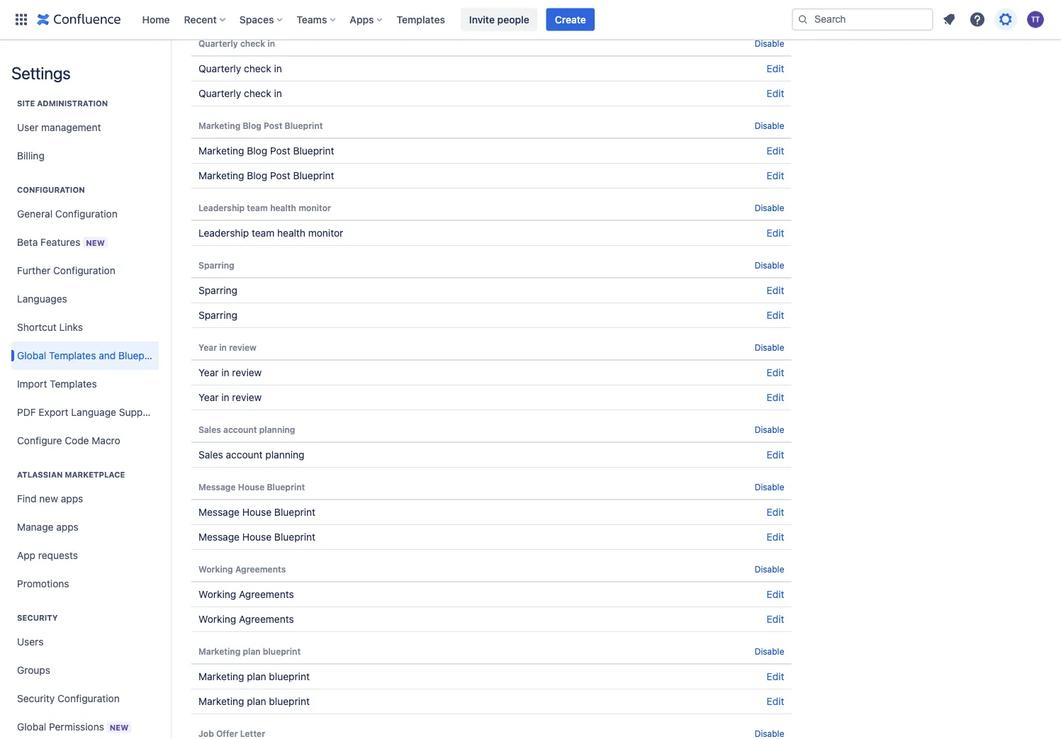 Task type: vqa. For each thing, say whether or not it's contained in the screenshot.
GROUP
no



Task type: describe. For each thing, give the bounding box(es) containing it.
2 edit link from the top
[[767, 88, 785, 99]]

edit for 12th edit link
[[767, 532, 785, 543]]

configure code macro
[[17, 435, 120, 447]]

banner containing home
[[0, 0, 1062, 40]]

quarterly check in for 2nd edit link
[[199, 88, 282, 99]]

general
[[17, 208, 53, 220]]

invite people button
[[461, 8, 538, 31]]

0 vertical spatial blueprint
[[263, 647, 301, 657]]

macro
[[92, 435, 120, 447]]

12 edit link from the top
[[767, 532, 785, 543]]

job offer letter
[[199, 729, 265, 739]]

edit for 13th edit link from the top
[[767, 589, 785, 601]]

find new apps
[[17, 493, 83, 505]]

atlassian
[[17, 471, 63, 480]]

templates inside global element
[[397, 13, 445, 25]]

edit for first edit link from the top
[[767, 63, 785, 74]]

promotions
[[17, 578, 69, 590]]

2 vertical spatial blog
[[247, 170, 267, 182]]

marketing for third edit link
[[199, 145, 244, 157]]

configuration for security
[[57, 693, 120, 705]]

leadership for disable
[[199, 203, 245, 213]]

disable for working agreements
[[755, 565, 785, 574]]

1 sparring from the top
[[199, 260, 235, 270]]

promotions link
[[11, 570, 159, 599]]

home
[[142, 13, 170, 25]]

languages
[[17, 293, 67, 305]]

language
[[71, 407, 116, 418]]

account for disable
[[223, 425, 257, 435]]

disable for marketing plan blueprint
[[755, 647, 785, 657]]

offer
[[216, 729, 238, 739]]

configuration for general
[[55, 208, 118, 220]]

recent
[[184, 13, 217, 25]]

further
[[17, 265, 51, 277]]

user management
[[17, 122, 101, 133]]

1 vertical spatial review
[[232, 367, 262, 379]]

6 disable from the top
[[755, 425, 785, 435]]

working for 14th edit link from the top of the page
[[199, 614, 236, 626]]

export
[[39, 407, 68, 418]]

10 disable link from the top
[[755, 729, 785, 739]]

edit for sixth edit link from the bottom
[[767, 507, 785, 518]]

3 quarterly from the top
[[199, 88, 241, 99]]

apps button
[[346, 8, 388, 31]]

3 disable from the top
[[755, 203, 785, 213]]

disable link for message house blueprint
[[755, 482, 785, 492]]

spaces button
[[235, 8, 288, 31]]

find new apps link
[[11, 485, 159, 513]]

blueprints
[[118, 350, 165, 362]]

support
[[119, 407, 156, 418]]

edit for 7th edit link from the top of the page
[[767, 310, 785, 321]]

2 marketing blog post blueprint from the top
[[199, 145, 334, 157]]

plan for 16th edit link
[[247, 696, 266, 708]]

configure code macro link
[[11, 427, 159, 455]]

disable for quarterly check in
[[755, 38, 785, 48]]

6 disable link from the top
[[755, 425, 785, 435]]

create
[[555, 13, 586, 25]]

working for working agreements's disable link
[[199, 565, 233, 574]]

disable for sparring
[[755, 260, 785, 270]]

sales account planning for disable
[[199, 425, 295, 435]]

edit for 2nd edit link
[[767, 88, 785, 99]]

edit for 15th edit link from the top of the page
[[767, 671, 785, 683]]

beta
[[17, 236, 38, 248]]

code
[[65, 435, 89, 447]]

manage apps
[[17, 522, 79, 533]]

security for security
[[17, 614, 58, 623]]

templates for import templates
[[50, 378, 97, 390]]

users link
[[11, 628, 159, 657]]

edit for 16th edit link
[[767, 696, 785, 708]]

billing
[[17, 150, 45, 162]]

new
[[39, 493, 58, 505]]

1 edit link from the top
[[767, 63, 785, 74]]

health for disable
[[270, 203, 296, 213]]

disable link for marketing plan blueprint
[[755, 647, 785, 657]]

7 edit link from the top
[[767, 310, 785, 321]]

configuration up general
[[17, 185, 85, 195]]

letter
[[240, 729, 265, 739]]

security configuration
[[17, 693, 120, 705]]

appswitcher icon image
[[13, 11, 30, 28]]

further configuration link
[[11, 257, 159, 285]]

groups link
[[11, 657, 159, 685]]

2 sparring from the top
[[199, 285, 238, 296]]

marketing plan blueprint for 16th edit link
[[199, 696, 310, 708]]

message for disable link for message house blueprint
[[199, 482, 236, 492]]

manage
[[17, 522, 54, 533]]

app
[[17, 550, 36, 562]]

marketing for 15th edit link from the top of the page
[[199, 671, 244, 683]]

new
[[110, 723, 129, 733]]

14 edit link from the top
[[767, 614, 785, 626]]

2 vertical spatial agreements
[[239, 614, 294, 626]]

edit for 14th edit link from the top of the page
[[767, 614, 785, 626]]

post for fourth edit link from the top
[[270, 170, 291, 182]]

teams
[[297, 13, 327, 25]]

working agreements for 14th edit link from the top of the page
[[199, 614, 294, 626]]

disable link for sparring
[[755, 260, 785, 270]]

1 vertical spatial apps
[[56, 522, 79, 533]]

global permissions new
[[17, 721, 129, 733]]

0 vertical spatial check
[[240, 38, 265, 48]]

invite
[[469, 13, 495, 25]]

1 vertical spatial blueprint
[[269, 671, 310, 683]]

import
[[17, 378, 47, 390]]

0 vertical spatial review
[[229, 343, 257, 352]]

0 vertical spatial apps
[[61, 493, 83, 505]]

import templates
[[17, 378, 97, 390]]

invite people
[[469, 13, 530, 25]]

user management link
[[11, 113, 159, 142]]

import templates link
[[11, 370, 159, 399]]

features
[[41, 236, 80, 248]]

leadership team health monitor for disable
[[199, 203, 331, 213]]

disable link for quarterly check in
[[755, 38, 785, 48]]

disable for message house blueprint
[[755, 482, 785, 492]]

home link
[[138, 8, 174, 31]]

1 vertical spatial check
[[244, 63, 271, 74]]

2 vertical spatial blueprint
[[269, 696, 310, 708]]

global for global templates and blueprints
[[17, 350, 46, 362]]

beta features new
[[17, 236, 105, 248]]

site administration
[[17, 99, 108, 108]]

permissions
[[49, 721, 104, 733]]

year in review for disable link for year in review
[[199, 343, 257, 352]]

monitor for edit
[[308, 227, 344, 239]]

year for eighth edit link from the bottom
[[199, 392, 219, 404]]

pdf export language support
[[17, 407, 156, 418]]

marketing for marketing blog post blueprint disable link
[[199, 121, 241, 130]]

leadership team health monitor for edit
[[199, 227, 344, 239]]

action
[[232, 5, 261, 17]]

0 vertical spatial blog
[[243, 121, 262, 130]]

1 quarterly from the top
[[199, 38, 238, 48]]

house for disable link for message house blueprint
[[238, 482, 265, 492]]

apps
[[350, 13, 374, 25]]

0 vertical spatial agreements
[[235, 565, 286, 574]]

house for sixth edit link from the bottom
[[242, 507, 272, 518]]

configuration group
[[11, 170, 165, 460]]

general configuration
[[17, 208, 118, 220]]

house for 12th edit link
[[242, 532, 272, 543]]

global templates and blueprints link
[[11, 342, 165, 370]]

message for 12th edit link
[[199, 532, 240, 543]]

administration
[[37, 99, 108, 108]]

pdf export language support link
[[11, 399, 159, 427]]

edit for 8th edit link from the top
[[767, 367, 785, 379]]

templates link
[[393, 8, 450, 31]]

1 vertical spatial blog
[[247, 145, 267, 157]]

working agreements for 13th edit link from the top
[[199, 589, 294, 601]]

app requests link
[[11, 542, 159, 570]]

shortcut
[[17, 322, 57, 333]]

app requests
[[17, 550, 78, 562]]

notification icon image
[[941, 11, 958, 28]]

new
[[86, 238, 105, 248]]

shortcut links link
[[11, 313, 159, 342]]



Task type: locate. For each thing, give the bounding box(es) containing it.
global element
[[9, 0, 789, 39]]

2 vertical spatial sparring
[[199, 310, 238, 321]]

message
[[199, 482, 236, 492], [199, 507, 240, 518], [199, 532, 240, 543]]

edit
[[767, 63, 785, 74], [767, 88, 785, 99], [767, 145, 785, 157], [767, 170, 785, 182], [767, 227, 785, 239], [767, 285, 785, 296], [767, 310, 785, 321], [767, 367, 785, 379], [767, 392, 785, 404], [767, 449, 785, 461], [767, 507, 785, 518], [767, 532, 785, 543], [767, 589, 785, 601], [767, 614, 785, 626], [767, 671, 785, 683], [767, 696, 785, 708]]

2 vertical spatial quarterly
[[199, 88, 241, 99]]

0 vertical spatial templates
[[397, 13, 445, 25]]

disable for year in review
[[755, 343, 785, 352]]

edit for third edit link
[[767, 145, 785, 157]]

year in review for eighth edit link from the bottom
[[199, 392, 262, 404]]

security for security configuration
[[17, 693, 55, 705]]

1 leadership from the top
[[199, 203, 245, 213]]

3 disable link from the top
[[755, 203, 785, 213]]

site
[[17, 99, 35, 108]]

3 marketing plan blueprint from the top
[[199, 696, 310, 708]]

2 leadership from the top
[[199, 227, 249, 239]]

1 vertical spatial marketing blog post blueprint
[[199, 145, 334, 157]]

1 disable from the top
[[755, 38, 785, 48]]

2 vertical spatial templates
[[50, 378, 97, 390]]

1 quarterly check in from the top
[[199, 38, 275, 48]]

sales for disable
[[199, 425, 221, 435]]

apps up requests at the bottom left
[[56, 522, 79, 533]]

1 sales account planning from the top
[[199, 425, 295, 435]]

1 vertical spatial planning
[[266, 449, 305, 461]]

planning for edit
[[266, 449, 305, 461]]

0 vertical spatial team
[[247, 203, 268, 213]]

0 vertical spatial leadership
[[199, 203, 245, 213]]

10 edit link from the top
[[767, 449, 785, 461]]

security group
[[11, 599, 159, 740]]

0 vertical spatial message
[[199, 482, 236, 492]]

collapse sidebar image
[[155, 47, 186, 75]]

9 edit link from the top
[[767, 392, 785, 404]]

2 marketing plan blueprint from the top
[[199, 671, 310, 683]]

3 edit from the top
[[767, 145, 785, 157]]

edit link
[[767, 63, 785, 74], [767, 88, 785, 99], [767, 145, 785, 157], [767, 170, 785, 182], [767, 227, 785, 239], [767, 285, 785, 296], [767, 310, 785, 321], [767, 367, 785, 379], [767, 392, 785, 404], [767, 449, 785, 461], [767, 507, 785, 518], [767, 532, 785, 543], [767, 589, 785, 601], [767, 614, 785, 626], [767, 671, 785, 683], [767, 696, 785, 708]]

3 edit link from the top
[[767, 145, 785, 157]]

security configuration link
[[11, 685, 159, 713]]

site administration group
[[11, 84, 159, 174]]

templates for global templates and blueprints
[[49, 350, 96, 362]]

8 edit link from the top
[[767, 367, 785, 379]]

templates inside the import templates link
[[50, 378, 97, 390]]

templates inside global templates and blueprints link
[[49, 350, 96, 362]]

1 vertical spatial health
[[277, 227, 306, 239]]

3 year from the top
[[199, 392, 219, 404]]

configuration inside further configuration link
[[53, 265, 115, 277]]

10 edit from the top
[[767, 449, 785, 461]]

2 vertical spatial check
[[244, 88, 271, 99]]

disable link for year in review
[[755, 343, 785, 352]]

1 edit from the top
[[767, 63, 785, 74]]

0 vertical spatial year in review
[[199, 343, 257, 352]]

8 edit from the top
[[767, 367, 785, 379]]

disable
[[755, 38, 785, 48], [755, 121, 785, 130], [755, 203, 785, 213], [755, 260, 785, 270], [755, 343, 785, 352], [755, 425, 785, 435], [755, 482, 785, 492], [755, 565, 785, 574], [755, 647, 785, 657], [755, 729, 785, 739]]

1 vertical spatial monitor
[[308, 227, 344, 239]]

3 message from the top
[[199, 532, 240, 543]]

5 edit link from the top
[[767, 227, 785, 239]]

6 marketing from the top
[[199, 696, 244, 708]]

11 edit link from the top
[[767, 507, 785, 518]]

edit for fourth edit link from the top
[[767, 170, 785, 182]]

global left the permissions
[[17, 721, 46, 733]]

8 disable link from the top
[[755, 565, 785, 574]]

global
[[17, 350, 46, 362], [17, 721, 46, 733]]

15 edit from the top
[[767, 671, 785, 683]]

1 marketing plan blueprint from the top
[[199, 647, 301, 657]]

15 edit link from the top
[[767, 671, 785, 683]]

edit for 12th edit link from the bottom of the page
[[767, 227, 785, 239]]

1 leadership team health monitor from the top
[[199, 203, 331, 213]]

0 vertical spatial global
[[17, 350, 46, 362]]

planning for disable
[[259, 425, 295, 435]]

plan for disable link corresponding to marketing plan blueprint
[[243, 647, 261, 657]]

account for edit
[[226, 449, 263, 461]]

1 vertical spatial marketing plan blueprint
[[199, 671, 310, 683]]

and
[[99, 350, 116, 362]]

users
[[17, 637, 44, 648]]

0 vertical spatial health
[[270, 203, 296, 213]]

post
[[264, 121, 283, 130], [270, 145, 291, 157], [270, 170, 291, 182]]

1 working agreements from the top
[[199, 565, 286, 574]]

global inside configuration group
[[17, 350, 46, 362]]

5 disable link from the top
[[755, 343, 785, 352]]

1 year in review from the top
[[199, 343, 257, 352]]

configuration for further
[[53, 265, 115, 277]]

1 vertical spatial account
[[226, 449, 263, 461]]

1 working from the top
[[199, 565, 233, 574]]

0 vertical spatial leadership team health monitor
[[199, 203, 331, 213]]

configuration inside security configuration link
[[57, 693, 120, 705]]

7 disable from the top
[[755, 482, 785, 492]]

1 vertical spatial message house blueprint
[[199, 507, 316, 518]]

apps right new
[[61, 493, 83, 505]]

1 message house blueprint from the top
[[199, 482, 305, 492]]

billing link
[[11, 142, 159, 170]]

search image
[[798, 14, 809, 25]]

message house blueprint
[[199, 482, 305, 492], [199, 507, 316, 518], [199, 532, 316, 543]]

1 vertical spatial year in review
[[199, 367, 262, 379]]

3 marketing blog post blueprint from the top
[[199, 170, 334, 182]]

your profile and preferences image
[[1028, 11, 1045, 28]]

post for third edit link
[[270, 145, 291, 157]]

2 marketing from the top
[[199, 145, 244, 157]]

edit for sixth edit link from the top of the page
[[767, 285, 785, 296]]

4 marketing from the top
[[199, 647, 241, 657]]

5 marketing from the top
[[199, 671, 244, 683]]

1 vertical spatial sales account planning
[[199, 449, 305, 461]]

marketing for 16th edit link
[[199, 696, 244, 708]]

0 vertical spatial marketing blog post blueprint
[[199, 121, 323, 130]]

health
[[270, 203, 296, 213], [277, 227, 306, 239]]

user
[[17, 122, 39, 133]]

1 vertical spatial quarterly
[[199, 63, 241, 74]]

health for edit
[[277, 227, 306, 239]]

configuration down groups link
[[57, 693, 120, 705]]

1 vertical spatial year
[[199, 367, 219, 379]]

marketplace
[[65, 471, 125, 480]]

configure
[[17, 435, 62, 447]]

quarterly check in for disable link for quarterly check in
[[199, 38, 275, 48]]

teams button
[[292, 8, 341, 31]]

2 security from the top
[[17, 693, 55, 705]]

0 vertical spatial year
[[199, 343, 217, 352]]

plan for 15th edit link from the top of the page
[[247, 671, 266, 683]]

sales account planning
[[199, 425, 295, 435], [199, 449, 305, 461]]

mutual action plan
[[199, 5, 283, 17]]

0 vertical spatial security
[[17, 614, 58, 623]]

2 quarterly from the top
[[199, 63, 241, 74]]

marketing for disable link corresponding to marketing plan blueprint
[[199, 647, 241, 657]]

4 disable from the top
[[755, 260, 785, 270]]

3 year in review from the top
[[199, 392, 262, 404]]

edit for 10th edit link
[[767, 449, 785, 461]]

0 vertical spatial message house blueprint
[[199, 482, 305, 492]]

marketing for fourth edit link from the top
[[199, 170, 244, 182]]

1 vertical spatial security
[[17, 693, 55, 705]]

disable for marketing blog post blueprint
[[755, 121, 785, 130]]

2 disable link from the top
[[755, 121, 785, 130]]

banner
[[0, 0, 1062, 40]]

2 vertical spatial quarterly check in
[[199, 88, 282, 99]]

message house blueprint for sixth edit link from the bottom
[[199, 507, 316, 518]]

year for disable link for year in review
[[199, 343, 217, 352]]

shortcut links
[[17, 322, 83, 333]]

working for 13th edit link from the top
[[199, 589, 236, 601]]

quarterly check in
[[199, 38, 275, 48], [199, 63, 282, 74], [199, 88, 282, 99]]

2 vertical spatial review
[[232, 392, 262, 404]]

global up import
[[17, 350, 46, 362]]

team for disable
[[247, 203, 268, 213]]

13 edit from the top
[[767, 589, 785, 601]]

14 edit from the top
[[767, 614, 785, 626]]

1 vertical spatial global
[[17, 721, 46, 733]]

leadership for edit
[[199, 227, 249, 239]]

people
[[498, 13, 530, 25]]

2 message house blueprint from the top
[[199, 507, 316, 518]]

languages link
[[11, 285, 159, 313]]

1 vertical spatial team
[[252, 227, 275, 239]]

find
[[17, 493, 37, 505]]

0 vertical spatial sparring
[[199, 260, 235, 270]]

9 disable link from the top
[[755, 647, 785, 657]]

sales for edit
[[199, 449, 223, 461]]

Search field
[[792, 8, 934, 31]]

further configuration
[[17, 265, 115, 277]]

year for 8th edit link from the top
[[199, 367, 219, 379]]

3 message house blueprint from the top
[[199, 532, 316, 543]]

3 marketing from the top
[[199, 170, 244, 182]]

1 vertical spatial sparring
[[199, 285, 238, 296]]

1 vertical spatial agreements
[[239, 589, 294, 601]]

monitor for disable
[[299, 203, 331, 213]]

2 sales from the top
[[199, 449, 223, 461]]

1 year from the top
[[199, 343, 217, 352]]

0 vertical spatial monitor
[[299, 203, 331, 213]]

requests
[[38, 550, 78, 562]]

3 quarterly check in from the top
[[199, 88, 282, 99]]

groups
[[17, 665, 50, 677]]

2 leadership team health monitor from the top
[[199, 227, 344, 239]]

7 edit from the top
[[767, 310, 785, 321]]

11 edit from the top
[[767, 507, 785, 518]]

disable link
[[755, 38, 785, 48], [755, 121, 785, 130], [755, 203, 785, 213], [755, 260, 785, 270], [755, 343, 785, 352], [755, 425, 785, 435], [755, 482, 785, 492], [755, 565, 785, 574], [755, 647, 785, 657], [755, 729, 785, 739]]

1 vertical spatial quarterly check in
[[199, 63, 282, 74]]

marketing blog post blueprint
[[199, 121, 323, 130], [199, 145, 334, 157], [199, 170, 334, 182]]

0 vertical spatial marketing plan blueprint
[[199, 647, 301, 657]]

2 working from the top
[[199, 589, 236, 601]]

3 working agreements from the top
[[199, 614, 294, 626]]

templates right "apps" popup button
[[397, 13, 445, 25]]

disable link for working agreements
[[755, 565, 785, 574]]

configuration
[[17, 185, 85, 195], [55, 208, 118, 220], [53, 265, 115, 277], [57, 693, 120, 705]]

1 vertical spatial message
[[199, 507, 240, 518]]

0 vertical spatial quarterly check in
[[199, 38, 275, 48]]

global inside security group
[[17, 721, 46, 733]]

2 global from the top
[[17, 721, 46, 733]]

0 vertical spatial post
[[264, 121, 283, 130]]

12 edit from the top
[[767, 532, 785, 543]]

help icon image
[[969, 11, 987, 28]]

1 vertical spatial leadership
[[199, 227, 249, 239]]

atlassian marketplace group
[[11, 455, 159, 603]]

check
[[240, 38, 265, 48], [244, 63, 271, 74], [244, 88, 271, 99]]

blog
[[243, 121, 262, 130], [247, 145, 267, 157], [247, 170, 267, 182]]

2 year from the top
[[199, 367, 219, 379]]

5 disable from the top
[[755, 343, 785, 352]]

configuration up the new
[[55, 208, 118, 220]]

agreements
[[235, 565, 286, 574], [239, 589, 294, 601], [239, 614, 294, 626]]

security up users
[[17, 614, 58, 623]]

1 message from the top
[[199, 482, 236, 492]]

marketing plan blueprint for 15th edit link from the top of the page
[[199, 671, 310, 683]]

templates
[[397, 13, 445, 25], [49, 350, 96, 362], [50, 378, 97, 390]]

2 vertical spatial message
[[199, 532, 240, 543]]

4 edit link from the top
[[767, 170, 785, 182]]

leadership
[[199, 203, 245, 213], [199, 227, 249, 239]]

1 vertical spatial templates
[[49, 350, 96, 362]]

4 edit from the top
[[767, 170, 785, 182]]

9 disable from the top
[[755, 647, 785, 657]]

1 vertical spatial sales
[[199, 449, 223, 461]]

2 vertical spatial working agreements
[[199, 614, 294, 626]]

2 quarterly check in from the top
[[199, 63, 282, 74]]

working
[[199, 565, 233, 574], [199, 589, 236, 601], [199, 614, 236, 626]]

settings icon image
[[998, 11, 1015, 28]]

global templates and blueprints
[[17, 350, 165, 362]]

message house blueprint for 12th edit link
[[199, 532, 316, 543]]

4 disable link from the top
[[755, 260, 785, 270]]

2 vertical spatial working
[[199, 614, 236, 626]]

sales account planning for edit
[[199, 449, 305, 461]]

10 disable from the top
[[755, 729, 785, 739]]

2 vertical spatial house
[[242, 532, 272, 543]]

blueprint
[[263, 647, 301, 657], [269, 671, 310, 683], [269, 696, 310, 708]]

2 year in review from the top
[[199, 367, 262, 379]]

account
[[223, 425, 257, 435], [226, 449, 263, 461]]

0 vertical spatial sales account planning
[[199, 425, 295, 435]]

1 vertical spatial working agreements
[[199, 589, 294, 601]]

confluence image
[[37, 11, 121, 28], [37, 11, 121, 28]]

disable link for marketing blog post blueprint
[[755, 121, 785, 130]]

marketing plan blueprint
[[199, 647, 301, 657], [199, 671, 310, 683], [199, 696, 310, 708]]

13 edit link from the top
[[767, 589, 785, 601]]

2 vertical spatial message house blueprint
[[199, 532, 316, 543]]

2 disable from the top
[[755, 121, 785, 130]]

settings
[[11, 63, 71, 83]]

1 security from the top
[[17, 614, 58, 623]]

global for global permissions new
[[17, 721, 46, 733]]

review
[[229, 343, 257, 352], [232, 367, 262, 379], [232, 392, 262, 404]]

sparring
[[199, 260, 235, 270], [199, 285, 238, 296], [199, 310, 238, 321]]

3 working from the top
[[199, 614, 236, 626]]

links
[[59, 322, 83, 333]]

0 vertical spatial working agreements
[[199, 565, 286, 574]]

mutual
[[199, 5, 230, 17]]

6 edit link from the top
[[767, 285, 785, 296]]

0 vertical spatial sales
[[199, 425, 221, 435]]

job
[[199, 729, 214, 739]]

marketing plan blueprint for disable link corresponding to marketing plan blueprint
[[199, 647, 301, 657]]

marketing
[[199, 121, 241, 130], [199, 145, 244, 157], [199, 170, 244, 182], [199, 647, 241, 657], [199, 671, 244, 683], [199, 696, 244, 708]]

templates down links
[[49, 350, 96, 362]]

spaces
[[240, 13, 274, 25]]

1 marketing blog post blueprint from the top
[[199, 121, 323, 130]]

create link
[[547, 8, 595, 31]]

2 vertical spatial year in review
[[199, 392, 262, 404]]

configuration inside general configuration link
[[55, 208, 118, 220]]

8 disable from the top
[[755, 565, 785, 574]]

0 vertical spatial account
[[223, 425, 257, 435]]

3 sparring from the top
[[199, 310, 238, 321]]

1 sales from the top
[[199, 425, 221, 435]]

message house blueprint for disable link for message house blueprint
[[199, 482, 305, 492]]

16 edit from the top
[[767, 696, 785, 708]]

plan
[[263, 5, 283, 17], [243, 647, 261, 657], [247, 671, 266, 683], [247, 696, 266, 708]]

2 message from the top
[[199, 507, 240, 518]]

security
[[17, 614, 58, 623], [17, 693, 55, 705]]

year in review for 8th edit link from the top
[[199, 367, 262, 379]]

0 vertical spatial quarterly
[[199, 38, 238, 48]]

6 edit from the top
[[767, 285, 785, 296]]

1 vertical spatial post
[[270, 145, 291, 157]]

configuration up languages link
[[53, 265, 115, 277]]

quarterly
[[199, 38, 238, 48], [199, 63, 241, 74], [199, 88, 241, 99]]

1 vertical spatial house
[[242, 507, 272, 518]]

quarterly check in for first edit link from the top
[[199, 63, 282, 74]]

management
[[41, 122, 101, 133]]

edit for eighth edit link from the bottom
[[767, 392, 785, 404]]

9 edit from the top
[[767, 392, 785, 404]]

team for edit
[[252, 227, 275, 239]]

1 global from the top
[[17, 350, 46, 362]]

year
[[199, 343, 217, 352], [199, 367, 219, 379], [199, 392, 219, 404]]

pdf
[[17, 407, 36, 418]]

5 edit from the top
[[767, 227, 785, 239]]

leadership team health monitor
[[199, 203, 331, 213], [199, 227, 344, 239]]

16 edit link from the top
[[767, 696, 785, 708]]

2 vertical spatial marketing plan blueprint
[[199, 696, 310, 708]]

1 disable link from the top
[[755, 38, 785, 48]]

message for sixth edit link from the bottom
[[199, 507, 240, 518]]

planning
[[259, 425, 295, 435], [266, 449, 305, 461]]

in
[[268, 38, 275, 48], [274, 63, 282, 74], [274, 88, 282, 99], [219, 343, 227, 352], [221, 367, 229, 379], [221, 392, 229, 404]]

atlassian marketplace
[[17, 471, 125, 480]]

team
[[247, 203, 268, 213], [252, 227, 275, 239]]

templates up pdf export language support link
[[50, 378, 97, 390]]

2 working agreements from the top
[[199, 589, 294, 601]]

2 edit from the top
[[767, 88, 785, 99]]

2 sales account planning from the top
[[199, 449, 305, 461]]

security down groups at the left of page
[[17, 693, 55, 705]]

1 marketing from the top
[[199, 121, 241, 130]]

1 vertical spatial leadership team health monitor
[[199, 227, 344, 239]]

manage apps link
[[11, 513, 159, 542]]

recent button
[[180, 8, 231, 31]]

2 vertical spatial year
[[199, 392, 219, 404]]

2 vertical spatial marketing blog post blueprint
[[199, 170, 334, 182]]

0 vertical spatial planning
[[259, 425, 295, 435]]

post for marketing blog post blueprint disable link
[[264, 121, 283, 130]]

2 vertical spatial post
[[270, 170, 291, 182]]

1 vertical spatial working
[[199, 589, 236, 601]]

0 vertical spatial house
[[238, 482, 265, 492]]

general configuration link
[[11, 200, 159, 228]]

0 vertical spatial working
[[199, 565, 233, 574]]

working agreements for working agreements's disable link
[[199, 565, 286, 574]]



